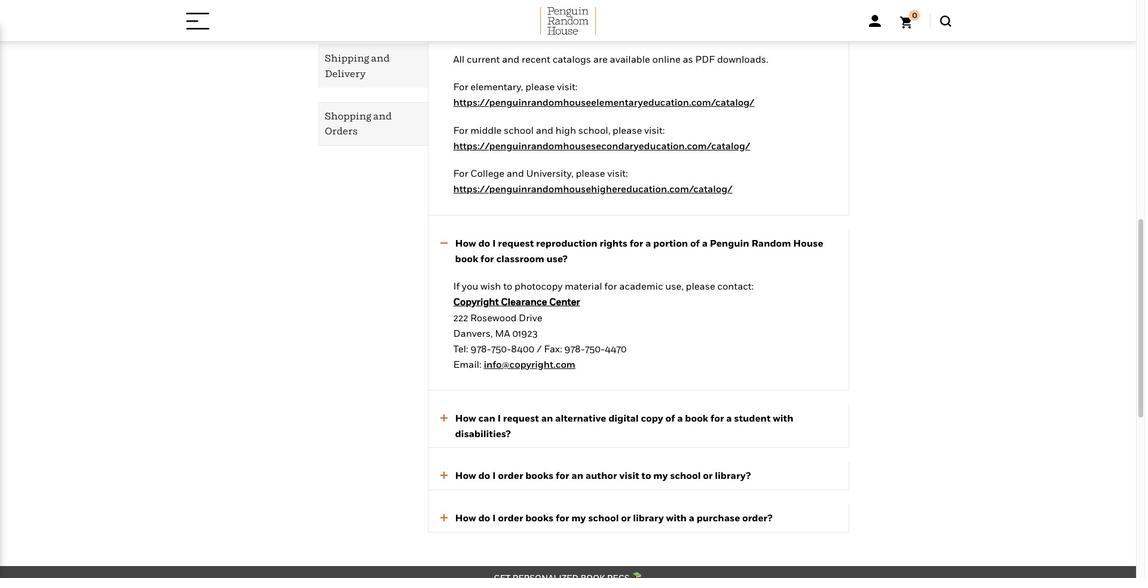 Task type: vqa. For each thing, say whether or not it's contained in the screenshot.
Popular
no



Task type: locate. For each thing, give the bounding box(es) containing it.
4 how from the top
[[455, 512, 476, 524]]

and inside for middle school and high school, please visit: https://penguinrandomhousesecondaryeducation.com/catalog/
[[536, 124, 554, 136]]

if
[[453, 280, 460, 292]]

school down how do i order books for an author visit to my school or library?
[[588, 512, 619, 524]]

2 vertical spatial school
[[588, 512, 619, 524]]

or
[[703, 470, 713, 482], [621, 512, 631, 524]]

2 horizontal spatial visit:
[[644, 124, 665, 136]]

my right visit
[[654, 470, 668, 482]]

request inside 'how can i request an alternative digital copy of a book for a student with disabilities?'
[[503, 413, 539, 425]]

please down the recent
[[526, 81, 555, 93]]

0 horizontal spatial book
[[455, 253, 479, 265]]

0 vertical spatial an
[[541, 413, 553, 425]]

0 horizontal spatial school
[[504, 124, 534, 136]]

how can i request an alternative digital copy of a book for a student with disabilities?
[[455, 413, 794, 440]]

1 horizontal spatial school
[[588, 512, 619, 524]]

please up https://penguinrandomhousehighereducation.com/catalog/ link on the top of page
[[576, 168, 605, 180]]

1 order from the top
[[498, 470, 523, 482]]

how do i order books for an author visit to my school or library? link
[[428, 469, 837, 484]]

1 vertical spatial school
[[670, 470, 701, 482]]

0 horizontal spatial to
[[504, 280, 513, 292]]

a left purchase
[[689, 512, 695, 524]]

book
[[455, 253, 479, 265], [685, 413, 709, 425]]

please inside for elementary, please visit: https://penguinrandomhouseelementaryeducation.com/catalog/
[[526, 81, 555, 93]]

1 vertical spatial order
[[498, 512, 523, 524]]

please inside for middle school and high school, please visit: https://penguinrandomhousesecondaryeducation.com/catalog/
[[613, 124, 642, 136]]

0 horizontal spatial visit:
[[557, 81, 578, 93]]

for elementary, please visit: https://penguinrandomhouseelementaryeducation.com/catalog/
[[453, 81, 755, 108]]

classroom
[[496, 253, 544, 265]]

random
[[752, 237, 791, 249]]

book right copy
[[685, 413, 709, 425]]

how do i order books for an author visit to my school or library?
[[455, 470, 751, 482]]

order
[[498, 470, 523, 482], [498, 512, 523, 524]]

as
[[683, 53, 693, 65]]

1 vertical spatial visit:
[[644, 124, 665, 136]]

2 for from the top
[[453, 124, 468, 136]]

and inside for college and university, please visit: https://penguinrandomhousehighereducation.com/catalog/
[[507, 168, 524, 180]]

for left student in the right bottom of the page
[[711, 413, 724, 425]]

https://penguinrandomhousesecondaryeducation.com/catalog/
[[453, 140, 751, 152]]

drive
[[519, 312, 543, 324]]

1 horizontal spatial or
[[703, 470, 713, 482]]

750-
[[491, 343, 511, 355], [585, 343, 605, 355]]

visit: up https://penguinrandomhousehighereducation.com/catalog/ link on the top of page
[[608, 168, 628, 180]]

of
[[690, 237, 700, 249], [666, 413, 675, 425]]

book inside 'how can i request an alternative digital copy of a book for a student with disabilities?'
[[685, 413, 709, 425]]

please inside for college and university, please visit: https://penguinrandomhousehighereducation.com/catalog/
[[576, 168, 605, 180]]

do for how do i request reproduction rights for a portion of a penguin random house book for classroom use?
[[479, 237, 490, 249]]

copy
[[641, 413, 663, 425]]

i inside how do i request reproduction rights for a portion of a penguin random house book for classroom use?
[[493, 237, 496, 249]]

please inside if you wish to photocopy material for academic use, please contact: copyright clearance center 222 rosewood drive danvers, ma 01923 tel: 978-750-8400 / fax: 978-750-4470 email: info@copyright.com
[[686, 280, 715, 292]]

i for how do i order books for my school or library with a purchase order?
[[493, 512, 496, 524]]

menu containing shipping and delivery
[[287, 0, 428, 146]]

https://penguinrandomhousehighereducation.com/catalog/
[[453, 183, 733, 195]]

please
[[526, 81, 555, 93], [613, 124, 642, 136], [576, 168, 605, 180], [686, 280, 715, 292]]

for left college
[[453, 168, 468, 180]]

for inside if you wish to photocopy material for academic use, please contact: copyright clearance center 222 rosewood drive danvers, ma 01923 tel: 978-750-8400 / fax: 978-750-4470 email: info@copyright.com
[[605, 280, 617, 292]]

shopping and orders
[[325, 110, 392, 137]]

for
[[453, 81, 468, 93], [453, 124, 468, 136], [453, 168, 468, 180]]

request inside how do i request reproduction rights for a portion of a penguin random house book for classroom use?
[[498, 237, 534, 249]]

0 horizontal spatial an
[[541, 413, 553, 425]]

visit: down catalogs on the top
[[557, 81, 578, 93]]

1 horizontal spatial my
[[654, 470, 668, 482]]

3 how from the top
[[455, 470, 476, 482]]

978-
[[471, 343, 491, 355], [565, 343, 585, 355]]

4470
[[605, 343, 627, 355]]

my
[[654, 470, 668, 482], [572, 512, 586, 524]]

university,
[[526, 168, 574, 180]]

0 vertical spatial school
[[504, 124, 534, 136]]

for inside for middle school and high school, please visit: https://penguinrandomhousesecondaryeducation.com/catalog/
[[453, 124, 468, 136]]

i for how can i request an alternative digital copy of a book for a student with disabilities?
[[498, 413, 501, 425]]

of right portion
[[690, 237, 700, 249]]

for down all
[[453, 81, 468, 93]]

recent
[[522, 53, 551, 65]]

0 vertical spatial request
[[498, 237, 534, 249]]

a
[[646, 237, 651, 249], [702, 237, 708, 249], [678, 413, 683, 425], [727, 413, 732, 425], [689, 512, 695, 524]]

0 vertical spatial to
[[504, 280, 513, 292]]

1 vertical spatial do
[[479, 470, 490, 482]]

a inside how do i order books for my school or library with a purchase order? link
[[689, 512, 695, 524]]

penguin random house image
[[540, 7, 596, 35]]

2 do from the top
[[479, 470, 490, 482]]

1 horizontal spatial with
[[773, 413, 794, 425]]

contact:
[[718, 280, 754, 292]]

i inside how do i order books for an author visit to my school or library? link
[[493, 470, 496, 482]]

2 vertical spatial do
[[479, 512, 490, 524]]

3 for from the top
[[453, 168, 468, 180]]

student
[[734, 413, 771, 425]]

with right the library
[[666, 512, 687, 524]]

center
[[549, 296, 580, 308]]

0 horizontal spatial or
[[621, 512, 631, 524]]

request up classroom
[[498, 237, 534, 249]]

and right college
[[507, 168, 524, 180]]

1 vertical spatial an
[[572, 470, 584, 482]]

fax:
[[544, 343, 562, 355]]

how inside how do i order books for my school or library with a purchase order? link
[[455, 512, 476, 524]]

visit:
[[557, 81, 578, 93], [644, 124, 665, 136], [608, 168, 628, 180]]

menu
[[287, 0, 428, 146]]

how inside how do i order books for an author visit to my school or library? link
[[455, 470, 476, 482]]

1 horizontal spatial 978-
[[565, 343, 585, 355]]

2 vertical spatial visit:
[[608, 168, 628, 180]]

an
[[541, 413, 553, 425], [572, 470, 584, 482]]

to
[[504, 280, 513, 292], [642, 470, 651, 482]]

penguin
[[710, 237, 750, 249]]

0 horizontal spatial of
[[666, 413, 675, 425]]

750- down ma
[[491, 343, 511, 355]]

and left the recent
[[502, 53, 520, 65]]

request
[[498, 237, 534, 249], [503, 413, 539, 425]]

books
[[526, 470, 554, 482], [526, 512, 554, 524]]

rights
[[600, 237, 628, 249]]

book up you on the left of page
[[455, 253, 479, 265]]

3 do from the top
[[479, 512, 490, 524]]

1 vertical spatial to
[[642, 470, 651, 482]]

2 books from the top
[[526, 512, 554, 524]]

1 horizontal spatial 750-
[[585, 343, 605, 355]]

for left middle
[[453, 124, 468, 136]]

2 order from the top
[[498, 512, 523, 524]]

i inside 'how can i request an alternative digital copy of a book for a student with disabilities?'
[[498, 413, 501, 425]]

for inside for college and university, please visit: https://penguinrandomhousehighereducation.com/catalog/
[[453, 168, 468, 180]]

1 books from the top
[[526, 470, 554, 482]]

visit: inside for elementary, please visit: https://penguinrandomhouseelementaryeducation.com/catalog/
[[557, 81, 578, 93]]

i for how do i order books for an author visit to my school or library?
[[493, 470, 496, 482]]

delivery
[[325, 68, 366, 79]]

how for how do i order books for an author visit to my school or library?
[[455, 470, 476, 482]]

https://penguinrandomhousesecondaryeducation.com/catalog/ link
[[453, 140, 751, 152]]

info@copyright.com link
[[484, 359, 576, 370]]

1 vertical spatial books
[[526, 512, 554, 524]]

to right wish
[[504, 280, 513, 292]]

how do i request reproduction rights for a portion of a penguin random house book for classroom use?
[[455, 237, 824, 265]]

orders
[[325, 125, 358, 137]]

2 how from the top
[[455, 413, 476, 425]]

school,
[[579, 124, 611, 136]]

1 vertical spatial or
[[621, 512, 631, 524]]

shipping and delivery link
[[319, 45, 428, 88]]

1 vertical spatial for
[[453, 124, 468, 136]]

for for for elementary, please visit: https://penguinrandomhouseelementaryeducation.com/catalog/
[[453, 81, 468, 93]]

0 vertical spatial do
[[479, 237, 490, 249]]

info@copyright.com
[[484, 359, 576, 370]]

1 for from the top
[[453, 81, 468, 93]]

0 vertical spatial visit:
[[557, 81, 578, 93]]

1 vertical spatial book
[[685, 413, 709, 425]]

please up https://penguinrandomhousesecondaryeducation.com/catalog/ at the top
[[613, 124, 642, 136]]

middle
[[471, 124, 502, 136]]

0 vertical spatial book
[[455, 253, 479, 265]]

with
[[773, 413, 794, 425], [666, 512, 687, 524]]

https://penguinrandomhouseelementaryeducation.com/catalog/
[[453, 96, 755, 108]]

8400
[[511, 343, 535, 355]]

how do i order books for my school or library with a purchase order? link
[[428, 511, 837, 527]]

0 vertical spatial with
[[773, 413, 794, 425]]

with right student in the right bottom of the page
[[773, 413, 794, 425]]

i inside how do i order books for my school or library with a purchase order? link
[[493, 512, 496, 524]]

my down author
[[572, 512, 586, 524]]

1 horizontal spatial visit:
[[608, 168, 628, 180]]

or left the library
[[621, 512, 631, 524]]

do inside how do i request reproduction rights for a portion of a penguin random house book for classroom use?
[[479, 237, 490, 249]]

0 horizontal spatial with
[[666, 512, 687, 524]]

a left portion
[[646, 237, 651, 249]]

and left the "high"
[[536, 124, 554, 136]]

visit
[[620, 470, 639, 482]]

1 horizontal spatial book
[[685, 413, 709, 425]]

1 do from the top
[[479, 237, 490, 249]]

and right shipping
[[371, 52, 390, 64]]

books for an
[[526, 470, 554, 482]]

and right shopping
[[373, 110, 392, 122]]

how inside how do i request reproduction rights for a portion of a penguin random house book for classroom use?
[[455, 237, 476, 249]]

0 horizontal spatial 750-
[[491, 343, 511, 355]]

0 horizontal spatial my
[[572, 512, 586, 524]]

shipping
[[325, 52, 369, 64]]

0 vertical spatial for
[[453, 81, 468, 93]]

1 vertical spatial request
[[503, 413, 539, 425]]

i
[[493, 237, 496, 249], [498, 413, 501, 425], [493, 470, 496, 482], [493, 512, 496, 524]]

for for for college and university, please visit: https://penguinrandomhousehighereducation.com/catalog/
[[453, 168, 468, 180]]

978- down 'danvers,'
[[471, 343, 491, 355]]

do
[[479, 237, 490, 249], [479, 470, 490, 482], [479, 512, 490, 524]]

shipping and delivery
[[325, 52, 390, 79]]

copyright clearance center link
[[453, 296, 580, 308]]

visit: inside for college and university, please visit: https://penguinrandomhousehighereducation.com/catalog/
[[608, 168, 628, 180]]

tel:
[[453, 343, 468, 355]]

for inside for elementary, please visit: https://penguinrandomhouseelementaryeducation.com/catalog/
[[453, 81, 468, 93]]

2 978- from the left
[[565, 343, 585, 355]]

or left library?
[[703, 470, 713, 482]]

how for how do i request reproduction rights for a portion of a penguin random house book for classroom use?
[[455, 237, 476, 249]]

academic
[[620, 280, 663, 292]]

750- right fax:
[[585, 343, 605, 355]]

please right use,
[[686, 280, 715, 292]]

1 horizontal spatial of
[[690, 237, 700, 249]]

0 vertical spatial order
[[498, 470, 523, 482]]

0 vertical spatial of
[[690, 237, 700, 249]]

for down how do i order books for an author visit to my school or library?
[[556, 512, 569, 524]]

and
[[371, 52, 390, 64], [502, 53, 520, 65], [373, 110, 392, 122], [536, 124, 554, 136], [507, 168, 524, 180]]

i for how do i request reproduction rights for a portion of a penguin random house book for classroom use?
[[493, 237, 496, 249]]

an left alternative
[[541, 413, 553, 425]]

0 horizontal spatial 978-
[[471, 343, 491, 355]]

1 vertical spatial of
[[666, 413, 675, 425]]

house
[[794, 237, 824, 249]]

0 vertical spatial books
[[526, 470, 554, 482]]

a right copy
[[678, 413, 683, 425]]

0 vertical spatial or
[[703, 470, 713, 482]]

1 vertical spatial with
[[666, 512, 687, 524]]

of right copy
[[666, 413, 675, 425]]

how for how do i order books for my school or library with a purchase order?
[[455, 512, 476, 524]]

1 vertical spatial my
[[572, 512, 586, 524]]

you
[[462, 280, 478, 292]]

2 horizontal spatial school
[[670, 470, 701, 482]]

school right middle
[[504, 124, 534, 136]]

for inside 'how can i request an alternative digital copy of a book for a student with disabilities?'
[[711, 413, 724, 425]]

use?
[[547, 253, 568, 265]]

shopping and orders link
[[319, 103, 428, 145]]

978- right fax:
[[565, 343, 585, 355]]

request right can
[[503, 413, 539, 425]]

search image
[[940, 15, 952, 27]]

to right visit
[[642, 470, 651, 482]]

2 vertical spatial for
[[453, 168, 468, 180]]

school left library?
[[670, 470, 701, 482]]

visit: up "https://penguinrandomhousesecondaryeducation.com/catalog/" link
[[644, 124, 665, 136]]

1 750- from the left
[[491, 343, 511, 355]]

sign in image
[[869, 15, 881, 27]]

an left author
[[572, 470, 584, 482]]

and inside the shopping and orders
[[373, 110, 392, 122]]

high
[[556, 124, 576, 136]]

1 how from the top
[[455, 237, 476, 249]]

how inside 'how can i request an alternative digital copy of a book for a student with disabilities?'
[[455, 413, 476, 425]]

for right material
[[605, 280, 617, 292]]



Task type: describe. For each thing, give the bounding box(es) containing it.
visit: inside for middle school and high school, please visit: https://penguinrandomhousesecondaryeducation.com/catalog/
[[644, 124, 665, 136]]

email:
[[453, 359, 482, 370]]

alternative
[[555, 413, 607, 425]]

portion
[[654, 237, 688, 249]]

for right rights
[[630, 237, 643, 249]]

elementary,
[[471, 81, 523, 93]]

of inside how do i request reproduction rights for a portion of a penguin random house book for classroom use?
[[690, 237, 700, 249]]

https://penguinrandomhousehighereducation.com/catalog/ link
[[453, 183, 733, 195]]

library?
[[715, 470, 751, 482]]

wish
[[481, 280, 501, 292]]

1 horizontal spatial an
[[572, 470, 584, 482]]

are
[[594, 53, 608, 65]]

01923
[[512, 327, 538, 339]]

reproduction
[[536, 237, 598, 249]]

of inside 'how can i request an alternative digital copy of a book for a student with disabilities?'
[[666, 413, 675, 425]]

0 vertical spatial my
[[654, 470, 668, 482]]

222
[[453, 312, 468, 324]]

shopping cart image
[[900, 10, 920, 29]]

rosewood
[[470, 312, 517, 324]]

school inside for middle school and high school, please visit: https://penguinrandomhousesecondaryeducation.com/catalog/
[[504, 124, 534, 136]]

https://penguinrandomhouseelementaryeducation.com/catalog/ link
[[453, 96, 755, 108]]

author
[[586, 470, 617, 482]]

book inside how do i request reproduction rights for a portion of a penguin random house book for classroom use?
[[455, 253, 479, 265]]

do for how do i order books for my school or library with a purchase order?
[[479, 512, 490, 524]]

how do i order books for my school or library with a purchase order?
[[455, 512, 773, 524]]

how can i request an alternative digital copy of a book for a student with disabilities? link
[[428, 412, 837, 442]]

photocopy
[[515, 280, 563, 292]]

1 978- from the left
[[471, 343, 491, 355]]

and inside shipping and delivery
[[371, 52, 390, 64]]

digital
[[609, 413, 639, 425]]

request for for
[[498, 237, 534, 249]]

for left author
[[556, 470, 569, 482]]

online
[[653, 53, 681, 65]]

for middle school and high school, please visit: https://penguinrandomhousesecondaryeducation.com/catalog/
[[453, 124, 751, 152]]

for for for middle school and high school, please visit: https://penguinrandomhousesecondaryeducation.com/catalog/
[[453, 124, 468, 136]]

disabilities?
[[455, 428, 511, 440]]

an inside 'how can i request an alternative digital copy of a book for a student with disabilities?'
[[541, 413, 553, 425]]

available
[[610, 53, 650, 65]]

use,
[[666, 280, 684, 292]]

/
[[537, 343, 542, 355]]

order for how do i order books for my school or library with a purchase order?
[[498, 512, 523, 524]]

downloads.
[[717, 53, 769, 65]]

danvers,
[[453, 327, 493, 339]]

request for disabilities?
[[503, 413, 539, 425]]

pdf
[[696, 53, 715, 65]]

if you wish to photocopy material for academic use, please contact: copyright clearance center 222 rosewood drive danvers, ma 01923 tel: 978-750-8400 / fax: 978-750-4470 email: info@copyright.com
[[453, 280, 754, 370]]

a left student in the right bottom of the page
[[727, 413, 732, 425]]

copyright
[[453, 296, 499, 308]]

all current and recent catalogs are available online as pdf downloads.
[[453, 53, 769, 65]]

catalogs
[[553, 53, 591, 65]]

do for how do i order books for an author visit to my school or library?
[[479, 470, 490, 482]]

library
[[633, 512, 664, 524]]

how do i request reproduction rights for a portion of a penguin random house book for classroom use? link
[[428, 236, 837, 267]]

purchase
[[697, 512, 740, 524]]

for up wish
[[481, 253, 494, 265]]

can
[[479, 413, 495, 425]]

books for my
[[526, 512, 554, 524]]

for college and university, please visit: https://penguinrandomhousehighereducation.com/catalog/
[[453, 168, 733, 195]]

order?
[[743, 512, 773, 524]]

shopping
[[325, 110, 371, 122]]

to inside if you wish to photocopy material for academic use, please contact: copyright clearance center 222 rosewood drive danvers, ma 01923 tel: 978-750-8400 / fax: 978-750-4470 email: info@copyright.com
[[504, 280, 513, 292]]

clearance
[[501, 296, 547, 308]]

2 750- from the left
[[585, 343, 605, 355]]

1 horizontal spatial to
[[642, 470, 651, 482]]

current
[[467, 53, 500, 65]]

college
[[471, 168, 505, 180]]

ma
[[495, 327, 510, 339]]

a left penguin
[[702, 237, 708, 249]]

with inside 'how can i request an alternative digital copy of a book for a student with disabilities?'
[[773, 413, 794, 425]]

all
[[453, 53, 465, 65]]

order for how do i order books for an author visit to my school or library?
[[498, 470, 523, 482]]

how for how can i request an alternative digital copy of a book for a student with disabilities?
[[455, 413, 476, 425]]

material
[[565, 280, 602, 292]]



